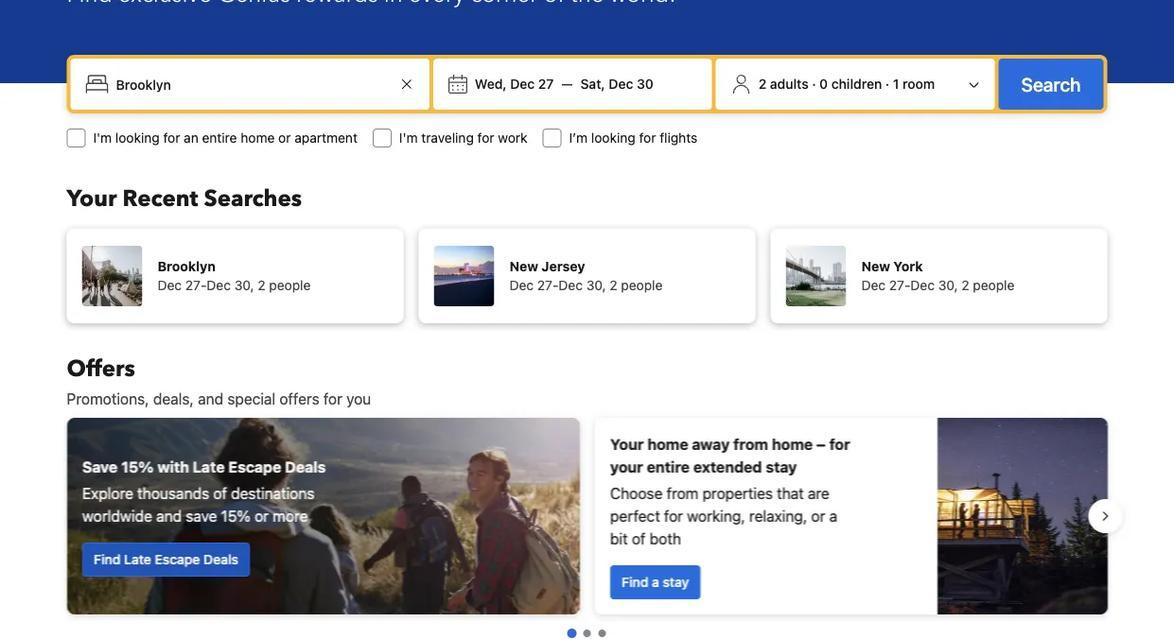 Task type: locate. For each thing, give the bounding box(es) containing it.
1 vertical spatial stay
[[662, 575, 689, 591]]

3 30, from the left
[[939, 278, 958, 293]]

entire
[[202, 130, 237, 146], [647, 458, 689, 476]]

and inside 'save 15% with late escape deals explore thousands of destinations worldwide and save 15% or more'
[[156, 508, 181, 526]]

find down worldwide
[[93, 552, 120, 568]]

2 27- from the left
[[537, 278, 559, 293]]

new for new york
[[862, 259, 890, 274]]

people inside new york dec 27-dec 30, 2 people
[[973, 278, 1015, 293]]

from
[[733, 436, 768, 454], [666, 485, 698, 503]]

an
[[184, 130, 199, 146]]

1 people from the left
[[269, 278, 311, 293]]

1 horizontal spatial looking
[[591, 130, 636, 146]]

0 horizontal spatial deals
[[203, 552, 238, 568]]

1 new from the left
[[510, 259, 538, 274]]

1 vertical spatial late
[[124, 552, 151, 568]]

0 vertical spatial deals
[[285, 458, 325, 476]]

1 looking from the left
[[115, 130, 160, 146]]

1 horizontal spatial entire
[[647, 458, 689, 476]]

home left away
[[647, 436, 688, 454]]

1 horizontal spatial ·
[[886, 76, 890, 92]]

deals
[[285, 458, 325, 476], [203, 552, 238, 568]]

work
[[498, 130, 528, 146]]

0 horizontal spatial ·
[[812, 76, 816, 92]]

your left recent in the top left of the page
[[67, 183, 117, 214]]

for
[[163, 130, 180, 146], [478, 130, 495, 146], [639, 130, 656, 146], [323, 390, 342, 408], [829, 436, 850, 454], [664, 508, 683, 526]]

30, inside brooklyn dec 27-dec 30, 2 people
[[234, 278, 254, 293]]

explore
[[82, 485, 133, 503]]

2 30, from the left
[[586, 278, 606, 293]]

1 horizontal spatial 27-
[[537, 278, 559, 293]]

1 horizontal spatial people
[[621, 278, 663, 293]]

2
[[759, 76, 767, 92], [258, 278, 266, 293], [610, 278, 618, 293], [962, 278, 970, 293]]

of
[[213, 485, 227, 503], [632, 530, 645, 548]]

find
[[93, 552, 120, 568], [621, 575, 648, 591]]

0 horizontal spatial new
[[510, 259, 538, 274]]

for up the both
[[664, 508, 683, 526]]

2 horizontal spatial 30,
[[939, 278, 958, 293]]

find late escape deals link
[[82, 543, 249, 577]]

2 people from the left
[[621, 278, 663, 293]]

0 horizontal spatial 30,
[[234, 278, 254, 293]]

1 i'm from the left
[[93, 130, 112, 146]]

more
[[272, 508, 307, 526]]

i'm left traveling
[[399, 130, 418, 146]]

1 30, from the left
[[234, 278, 254, 293]]

1 horizontal spatial stay
[[765, 458, 797, 476]]

2 inside new jersey dec 27-dec 30, 2 people
[[610, 278, 618, 293]]

0 vertical spatial a
[[829, 508, 837, 526]]

30, inside new york dec 27-dec 30, 2 people
[[939, 278, 958, 293]]

people
[[269, 278, 311, 293], [621, 278, 663, 293], [973, 278, 1015, 293]]

or
[[278, 130, 291, 146], [254, 508, 268, 526], [811, 508, 825, 526]]

0 horizontal spatial escape
[[154, 552, 200, 568]]

2 horizontal spatial home
[[772, 436, 813, 454]]

1 horizontal spatial escape
[[228, 458, 281, 476]]

your up your
[[610, 436, 643, 454]]

york
[[894, 259, 923, 274]]

0 horizontal spatial looking
[[115, 130, 160, 146]]

new left the york
[[862, 259, 890, 274]]

· left 1
[[886, 76, 890, 92]]

15%
[[121, 458, 153, 476], [221, 508, 250, 526]]

0 horizontal spatial your
[[67, 183, 117, 214]]

0 vertical spatial escape
[[228, 458, 281, 476]]

1 vertical spatial your
[[610, 436, 643, 454]]

1 vertical spatial entire
[[647, 458, 689, 476]]

0 vertical spatial your
[[67, 183, 117, 214]]

2 adults · 0 children · 1 room
[[759, 76, 935, 92]]

escape
[[228, 458, 281, 476], [154, 552, 200, 568]]

stay inside your home away from home – for your entire extended stay choose from properties that are perfect for working, relaxing, or a bit of both
[[765, 458, 797, 476]]

15% left with
[[121, 458, 153, 476]]

1 vertical spatial escape
[[154, 552, 200, 568]]

27- down the york
[[889, 278, 911, 293]]

0 horizontal spatial find
[[93, 552, 120, 568]]

1 vertical spatial deals
[[203, 552, 238, 568]]

and
[[198, 390, 223, 408], [156, 508, 181, 526]]

stay
[[765, 458, 797, 476], [662, 575, 689, 591]]

and inside offers promotions, deals, and special offers for you
[[198, 390, 223, 408]]

0 vertical spatial stay
[[765, 458, 797, 476]]

27- inside brooklyn dec 27-dec 30, 2 people
[[185, 278, 207, 293]]

for left you
[[323, 390, 342, 408]]

save 15% with late escape deals explore thousands of destinations worldwide and save 15% or more
[[82, 458, 325, 526]]

from up extended
[[733, 436, 768, 454]]

0 horizontal spatial entire
[[202, 130, 237, 146]]

0 vertical spatial find
[[93, 552, 120, 568]]

27- inside new york dec 27-dec 30, 2 people
[[889, 278, 911, 293]]

new inside new jersey dec 27-dec 30, 2 people
[[510, 259, 538, 274]]

i'm looking for flights
[[569, 130, 698, 146]]

save
[[82, 458, 117, 476]]

relaxing,
[[749, 508, 807, 526]]

1 horizontal spatial home
[[647, 436, 688, 454]]

brooklyn dec 27-dec 30, 2 people
[[158, 259, 311, 293]]

3 27- from the left
[[889, 278, 911, 293]]

properties
[[702, 485, 773, 503]]

2 looking from the left
[[591, 130, 636, 146]]

deals down save
[[203, 552, 238, 568]]

from up the working,
[[666, 485, 698, 503]]

people for new jersey dec 27-dec 30, 2 people
[[621, 278, 663, 293]]

0 horizontal spatial of
[[213, 485, 227, 503]]

· left 0
[[812, 76, 816, 92]]

—
[[562, 76, 573, 92]]

30, inside new jersey dec 27-dec 30, 2 people
[[586, 278, 606, 293]]

1 horizontal spatial your
[[610, 436, 643, 454]]

entire right an
[[202, 130, 237, 146]]

or down destinations
[[254, 508, 268, 526]]

for inside offers promotions, deals, and special offers for you
[[323, 390, 342, 408]]

home down where are you going? field
[[241, 130, 275, 146]]

i'm looking for an entire home or apartment
[[93, 130, 358, 146]]

2 inside 'dropdown button'
[[759, 76, 767, 92]]

0 horizontal spatial and
[[156, 508, 181, 526]]

late right with
[[192, 458, 224, 476]]

flights
[[660, 130, 698, 146]]

find a stay
[[621, 575, 689, 591]]

deals inside 'save 15% with late escape deals explore thousands of destinations worldwide and save 15% or more'
[[285, 458, 325, 476]]

1 vertical spatial of
[[632, 530, 645, 548]]

looking
[[115, 130, 160, 146], [591, 130, 636, 146]]

2 horizontal spatial people
[[973, 278, 1015, 293]]

2 horizontal spatial or
[[811, 508, 825, 526]]

a
[[829, 508, 837, 526], [652, 575, 659, 591]]

27- inside new jersey dec 27-dec 30, 2 people
[[537, 278, 559, 293]]

home
[[241, 130, 275, 146], [647, 436, 688, 454], [772, 436, 813, 454]]

0 horizontal spatial or
[[254, 508, 268, 526]]

2 i'm from the left
[[399, 130, 418, 146]]

offers
[[67, 353, 135, 385]]

search
[[1022, 73, 1081, 95]]

1 horizontal spatial from
[[733, 436, 768, 454]]

children
[[832, 76, 882, 92]]

i'm
[[93, 130, 112, 146], [399, 130, 418, 146]]

1 horizontal spatial i'm
[[399, 130, 418, 146]]

of right bit
[[632, 530, 645, 548]]

escape up destinations
[[228, 458, 281, 476]]

of inside your home away from home – for your entire extended stay choose from properties that are perfect for working, relaxing, or a bit of both
[[632, 530, 645, 548]]

stay down the both
[[662, 575, 689, 591]]

room
[[903, 76, 935, 92]]

home left –
[[772, 436, 813, 454]]

looking right i'm
[[591, 130, 636, 146]]

save
[[185, 508, 217, 526]]

·
[[812, 76, 816, 92], [886, 76, 890, 92]]

perfect
[[610, 508, 660, 526]]

sat,
[[581, 76, 605, 92]]

people inside new jersey dec 27-dec 30, 2 people
[[621, 278, 663, 293]]

dec
[[510, 76, 535, 92], [609, 76, 633, 92], [158, 278, 182, 293], [207, 278, 231, 293], [510, 278, 534, 293], [559, 278, 583, 293], [862, 278, 886, 293], [911, 278, 935, 293]]

find late escape deals
[[93, 552, 238, 568]]

of up save
[[213, 485, 227, 503]]

1 horizontal spatial a
[[829, 508, 837, 526]]

27- for new york dec 27-dec 30, 2 people
[[889, 278, 911, 293]]

your recent searches
[[67, 183, 302, 214]]

find down bit
[[621, 575, 648, 591]]

late down worldwide
[[124, 552, 151, 568]]

0 horizontal spatial people
[[269, 278, 311, 293]]

1 horizontal spatial new
[[862, 259, 890, 274]]

new inside new york dec 27-dec 30, 2 people
[[862, 259, 890, 274]]

your inside your home away from home – for your entire extended stay choose from properties that are perfect for working, relaxing, or a bit of both
[[610, 436, 643, 454]]

or inside 'save 15% with late escape deals explore thousands of destinations worldwide and save 15% or more'
[[254, 508, 268, 526]]

late
[[192, 458, 224, 476], [124, 552, 151, 568]]

27
[[538, 76, 554, 92]]

your
[[610, 458, 643, 476]]

new
[[510, 259, 538, 274], [862, 259, 890, 274]]

1 vertical spatial find
[[621, 575, 648, 591]]

region containing your home away from home – for your entire extended stay
[[52, 411, 1123, 623]]

find for explore thousands of destinations worldwide and save 15% or more
[[93, 552, 120, 568]]

offers promotions, deals, and special offers for you
[[67, 353, 371, 408]]

your
[[67, 183, 117, 214], [610, 436, 643, 454]]

0 horizontal spatial from
[[666, 485, 698, 503]]

away
[[692, 436, 730, 454]]

0 horizontal spatial a
[[652, 575, 659, 591]]

group of friends hiking in the mountains on a sunny day image
[[67, 418, 580, 615]]

1 horizontal spatial find
[[621, 575, 648, 591]]

0 vertical spatial late
[[192, 458, 224, 476]]

or down are
[[811, 508, 825, 526]]

0 horizontal spatial 15%
[[121, 458, 153, 476]]

1 horizontal spatial and
[[198, 390, 223, 408]]

i'm for i'm traveling for work
[[399, 130, 418, 146]]

2 horizontal spatial 27-
[[889, 278, 911, 293]]

deals up destinations
[[285, 458, 325, 476]]

30, for new york dec 27-dec 30, 2 people
[[939, 278, 958, 293]]

looking left an
[[115, 130, 160, 146]]

1 horizontal spatial of
[[632, 530, 645, 548]]

for left 'flights'
[[639, 130, 656, 146]]

3 people from the left
[[973, 278, 1015, 293]]

1 horizontal spatial 30,
[[586, 278, 606, 293]]

escape inside 'save 15% with late escape deals explore thousands of destinations worldwide and save 15% or more'
[[228, 458, 281, 476]]

2 inside new york dec 27-dec 30, 2 people
[[962, 278, 970, 293]]

brooklyn
[[158, 259, 216, 274]]

or left apartment
[[278, 130, 291, 146]]

and down thousands
[[156, 508, 181, 526]]

0 horizontal spatial i'm
[[93, 130, 112, 146]]

new left jersey
[[510, 259, 538, 274]]

special
[[227, 390, 276, 408]]

i'm left an
[[93, 130, 112, 146]]

2 inside brooklyn dec 27-dec 30, 2 people
[[258, 278, 266, 293]]

1 horizontal spatial 15%
[[221, 508, 250, 526]]

a inside your home away from home – for your entire extended stay choose from properties that are perfect for working, relaxing, or a bit of both
[[829, 508, 837, 526]]

1 horizontal spatial late
[[192, 458, 224, 476]]

and right deals,
[[198, 390, 223, 408]]

worldwide
[[82, 508, 152, 526]]

looking for i'm
[[591, 130, 636, 146]]

a down the both
[[652, 575, 659, 591]]

late inside 'save 15% with late escape deals explore thousands of destinations worldwide and save 15% or more'
[[192, 458, 224, 476]]

escape down save
[[154, 552, 200, 568]]

1 horizontal spatial or
[[278, 130, 291, 146]]

1 vertical spatial and
[[156, 508, 181, 526]]

30,
[[234, 278, 254, 293], [586, 278, 606, 293], [939, 278, 958, 293]]

0 vertical spatial and
[[198, 390, 223, 408]]

entire up choose
[[647, 458, 689, 476]]

27-
[[185, 278, 207, 293], [537, 278, 559, 293], [889, 278, 911, 293]]

of inside 'save 15% with late escape deals explore thousands of destinations worldwide and save 15% or more'
[[213, 485, 227, 503]]

27- down brooklyn
[[185, 278, 207, 293]]

2 new from the left
[[862, 259, 890, 274]]

progress bar
[[567, 629, 606, 639]]

1 27- from the left
[[185, 278, 207, 293]]

15% right save
[[221, 508, 250, 526]]

a down are
[[829, 508, 837, 526]]

0 horizontal spatial 27-
[[185, 278, 207, 293]]

0 vertical spatial of
[[213, 485, 227, 503]]

27- down jersey
[[537, 278, 559, 293]]

stay up that
[[765, 458, 797, 476]]

region
[[52, 411, 1123, 623]]

1 horizontal spatial deals
[[285, 458, 325, 476]]



Task type: describe. For each thing, give the bounding box(es) containing it.
0 vertical spatial 15%
[[121, 458, 153, 476]]

0
[[820, 76, 828, 92]]

wed, dec 27 button
[[467, 67, 562, 101]]

traveling
[[421, 130, 474, 146]]

0 vertical spatial from
[[733, 436, 768, 454]]

for left the work
[[478, 130, 495, 146]]

–
[[816, 436, 825, 454]]

thousands
[[137, 485, 209, 503]]

bit
[[610, 530, 628, 548]]

that
[[777, 485, 804, 503]]

0 horizontal spatial home
[[241, 130, 275, 146]]

1
[[893, 76, 899, 92]]

sat, dec 30 button
[[573, 67, 661, 101]]

0 horizontal spatial stay
[[662, 575, 689, 591]]

new jersey dec 27-dec 30, 2 people
[[510, 259, 663, 293]]

your home away from home – for your entire extended stay choose from properties that are perfect for working, relaxing, or a bit of both
[[610, 436, 850, 548]]

people for new york dec 27-dec 30, 2 people
[[973, 278, 1015, 293]]

find for choose from properties that are perfect for working, relaxing, or a bit of both
[[621, 575, 648, 591]]

for left an
[[163, 130, 180, 146]]

offers
[[280, 390, 320, 408]]

search button
[[999, 59, 1104, 110]]

your for your home away from home – for your entire extended stay choose from properties that are perfect for working, relaxing, or a bit of both
[[610, 436, 643, 454]]

30
[[637, 76, 654, 92]]

your for your recent searches
[[67, 183, 117, 214]]

for right –
[[829, 436, 850, 454]]

searches
[[204, 183, 302, 214]]

wed, dec 27 — sat, dec 30
[[475, 76, 654, 92]]

apartment
[[295, 130, 358, 146]]

0 horizontal spatial late
[[124, 552, 151, 568]]

0 vertical spatial entire
[[202, 130, 237, 146]]

with
[[157, 458, 189, 476]]

deals,
[[153, 390, 194, 408]]

find a stay link
[[610, 566, 700, 600]]

1 vertical spatial a
[[652, 575, 659, 591]]

1 · from the left
[[812, 76, 816, 92]]

destinations
[[231, 485, 314, 503]]

i'm traveling for work
[[399, 130, 528, 146]]

new york dec 27-dec 30, 2 people
[[862, 259, 1015, 293]]

extended
[[693, 458, 762, 476]]

2 adults · 0 children · 1 room button
[[724, 66, 988, 102]]

entire inside your home away from home – for your entire extended stay choose from properties that are perfect for working, relaxing, or a bit of both
[[647, 458, 689, 476]]

new for new jersey
[[510, 259, 538, 274]]

i'm for i'm looking for an entire home or apartment
[[93, 130, 112, 146]]

27- for new jersey dec 27-dec 30, 2 people
[[537, 278, 559, 293]]

are
[[808, 485, 829, 503]]

choose
[[610, 485, 662, 503]]

30, for new jersey dec 27-dec 30, 2 people
[[586, 278, 606, 293]]

working,
[[687, 508, 745, 526]]

i'm
[[569, 130, 588, 146]]

looking for i'm
[[115, 130, 160, 146]]

wed,
[[475, 76, 507, 92]]

Where are you going? field
[[108, 67, 395, 101]]

adults
[[770, 76, 809, 92]]

promotions,
[[67, 390, 149, 408]]

both
[[649, 530, 681, 548]]

2 · from the left
[[886, 76, 890, 92]]

1 vertical spatial from
[[666, 485, 698, 503]]

people inside brooklyn dec 27-dec 30, 2 people
[[269, 278, 311, 293]]

1 vertical spatial 15%
[[221, 508, 250, 526]]

a photo of a couple standing in front of a cabin in a forest at night image
[[937, 418, 1108, 615]]

you
[[346, 390, 371, 408]]

recent
[[123, 183, 198, 214]]

or inside your home away from home – for your entire extended stay choose from properties that are perfect for working, relaxing, or a bit of both
[[811, 508, 825, 526]]

jersey
[[542, 259, 585, 274]]



Task type: vqa. For each thing, say whether or not it's contained in the screenshot.
for inside the offers promotions, deals, and special offers for you
yes



